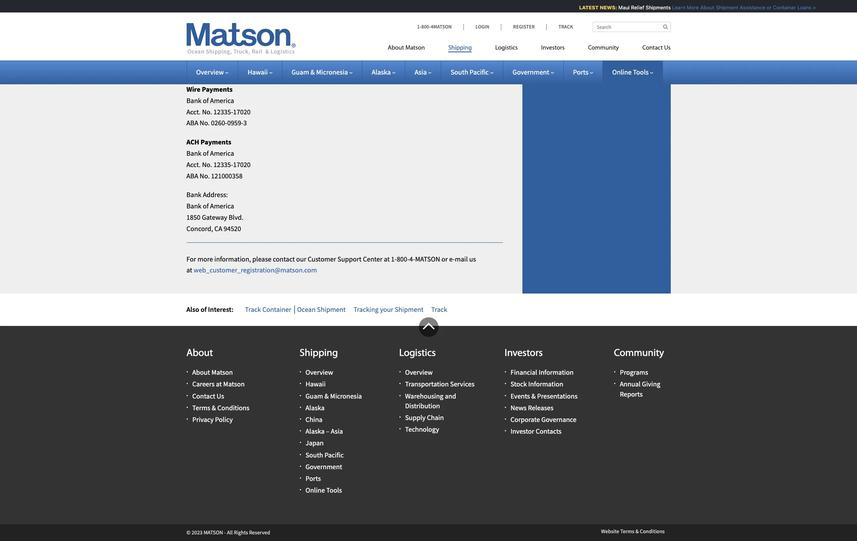 Task type: locate. For each thing, give the bounding box(es) containing it.
0 horizontal spatial south
[[306, 451, 323, 460]]

ports
[[574, 68, 589, 77], [306, 474, 321, 483]]

17020 up 121000358
[[233, 160, 251, 169]]

800- up about matson in the left of the page
[[422, 23, 431, 30]]

5054
[[245, 13, 259, 22]]

0 horizontal spatial us
[[217, 392, 224, 401]]

tools
[[634, 68, 649, 77], [327, 486, 342, 495]]

2 america from the top
[[210, 149, 234, 158]]

1 acct. from the top
[[187, 107, 201, 116]]

alaska link up china link
[[306, 404, 325, 413]]

0 vertical spatial aba
[[187, 119, 198, 128]]

1 vertical spatial america
[[210, 149, 234, 158]]

hawaii right be
[[248, 68, 268, 77]]

0 vertical spatial at
[[384, 255, 390, 264]]

0 horizontal spatial at
[[187, 266, 192, 275]]

logistics down "register" link
[[496, 45, 518, 51]]

information
[[291, 74, 326, 83]]

1 horizontal spatial contact us link
[[631, 41, 671, 57]]

1 vertical spatial contact
[[192, 392, 215, 401]]

1- left 4matson
[[417, 23, 422, 30]]

community inside footer
[[615, 349, 665, 359]]

ports down japan
[[306, 474, 321, 483]]

0 horizontal spatial logistics
[[400, 349, 436, 359]]

learn more about shipment assistance or container loans > link
[[669, 4, 813, 11]]

2 ach from the top
[[187, 138, 199, 147]]

hawaii up china
[[306, 380, 326, 389]]

logistics down backtop 'image'
[[400, 349, 436, 359]]

1 17020 from the top
[[233, 107, 251, 116]]

terms inside about matson careers at matson contact us terms & conditions privacy policy
[[192, 404, 210, 413]]

about matson link
[[388, 41, 437, 57], [192, 368, 233, 377]]

0 horizontal spatial shipping
[[300, 349, 338, 359]]

matson
[[415, 255, 440, 264]]

latest
[[575, 4, 595, 11]]

& left below.
[[311, 68, 315, 77]]

2 vertical spatial at
[[216, 380, 222, 389]]

events & presentations link
[[511, 392, 578, 401]]

america inside electronic transfers: ach or wires may be sent using the information below. wire payments bank of america acct. no. 12335-17020 aba no. 0260-0959-3
[[210, 96, 234, 105]]

2 17020 from the top
[[233, 160, 251, 169]]

programs link
[[620, 368, 649, 377]]

contact down careers
[[192, 392, 215, 401]]

0 horizontal spatial government link
[[306, 463, 343, 472]]

1 vertical spatial shipping
[[300, 349, 338, 359]]

south down shipping link
[[451, 68, 469, 77]]

loans
[[794, 4, 808, 11]]

hi
[[217, 13, 224, 22]]

contact us
[[643, 45, 671, 51]]

800-
[[422, 23, 431, 30], [397, 255, 410, 264]]

news
[[511, 404, 527, 413]]

1- left 4-
[[391, 255, 397, 264]]

1 horizontal spatial south pacific link
[[451, 68, 494, 77]]

of inside electronic transfers: ach or wires may be sent using the information below. wire payments bank of america acct. no. 12335-17020 aba no. 0260-0959-3
[[203, 96, 209, 105]]

no.
[[202, 107, 212, 116], [200, 119, 210, 128], [202, 160, 212, 169], [200, 171, 210, 180]]

0 vertical spatial 1-
[[417, 23, 422, 30]]

government down japan
[[306, 463, 343, 472]]

at down for
[[187, 266, 192, 275]]

of inside "ach payments bank of america acct. no. 12335-17020 aba no. 121000358"
[[203, 149, 209, 158]]

3 bank from the top
[[187, 190, 202, 199]]

information up events & presentations link
[[529, 380, 564, 389]]

1 horizontal spatial alaska link
[[372, 68, 396, 77]]

track for right track link
[[559, 23, 573, 30]]

policy
[[215, 415, 233, 424]]

1 horizontal spatial us
[[665, 45, 671, 51]]

below.
[[327, 74, 347, 83]]

0 vertical spatial south
[[451, 68, 469, 77]]

0 horizontal spatial conditions
[[218, 404, 250, 413]]

support
[[338, 255, 362, 264]]

contact us link
[[631, 41, 671, 57], [192, 392, 224, 401]]

0 horizontal spatial terms
[[192, 404, 210, 413]]

investors up financial on the right bottom
[[505, 349, 543, 359]]

overview for overview hawaii guam & micronesia alaska china alaska – asia japan south pacific government ports online tools
[[306, 368, 333, 377]]

800- left the matson
[[397, 255, 410, 264]]

government
[[513, 68, 550, 77], [306, 463, 343, 472]]

guam & micronesia link for alaska link associated with asia link
[[292, 68, 353, 77]]

1 vertical spatial 800-
[[397, 255, 410, 264]]

0 horizontal spatial online
[[306, 486, 325, 495]]

0 vertical spatial america
[[210, 96, 234, 105]]

tools inside overview hawaii guam & micronesia alaska china alaska – asia japan south pacific government ports online tools
[[327, 486, 342, 495]]

shipping inside top menu navigation
[[449, 45, 472, 51]]

america down address:
[[210, 202, 234, 211]]

matson up terms & conditions link
[[223, 380, 245, 389]]

electronic
[[187, 62, 218, 71]]

2 vertical spatial america
[[210, 202, 234, 211]]

0 vertical spatial payments
[[202, 85, 233, 94]]

alaska down about matson in the left of the page
[[372, 68, 391, 77]]

ports down the community link on the top
[[574, 68, 589, 77]]

1 vertical spatial ach
[[187, 138, 199, 147]]

bank inside "ach payments bank of america acct. no. 12335-17020 aba no. 121000358"
[[187, 149, 202, 158]]

government inside overview hawaii guam & micronesia alaska china alaska – asia japan south pacific government ports online tools
[[306, 463, 343, 472]]

©
[[187, 530, 191, 537]]

2 horizontal spatial at
[[384, 255, 390, 264]]

south down japan link
[[306, 451, 323, 460]]

aba left 121000358
[[187, 171, 198, 180]]

1 horizontal spatial 1-
[[417, 23, 422, 30]]

1 vertical spatial asia
[[331, 427, 343, 436]]

no. left 0260-
[[200, 119, 210, 128]]

information up stock information link
[[539, 368, 574, 377]]

about for about
[[187, 349, 213, 359]]

1 vertical spatial us
[[217, 392, 224, 401]]

about matson
[[388, 45, 425, 51]]

of inside bank address: bank of america 1850 gateway blvd. concord, ca 94520
[[203, 202, 209, 211]]

guam & micronesia link right the
[[292, 68, 353, 77]]

mail
[[455, 255, 468, 264]]

micronesia inside overview hawaii guam & micronesia alaska china alaska – asia japan south pacific government ports online tools
[[330, 392, 362, 401]]

alaska link down about matson in the left of the page
[[372, 68, 396, 77]]

1 bank from the top
[[187, 96, 202, 105]]

government link down japan
[[306, 463, 343, 472]]

payments down wires
[[202, 85, 233, 94]]

guam & micronesia
[[292, 68, 348, 77]]

guam inside overview hawaii guam & micronesia alaska china alaska – asia japan south pacific government ports online tools
[[306, 392, 323, 401]]

at inside about matson careers at matson contact us terms & conditions privacy policy
[[216, 380, 222, 389]]

1 vertical spatial south
[[306, 451, 323, 460]]

2 horizontal spatial shipment
[[712, 4, 735, 11]]

1- inside for more information, please contact our customer support center at 1-800-4-matson or e-mail us at
[[391, 255, 397, 264]]

the
[[280, 74, 289, 83]]

top menu navigation
[[388, 41, 671, 57]]

or down electronic
[[200, 74, 207, 83]]

pacific down shipping link
[[470, 68, 489, 77]]

0 horizontal spatial contact us link
[[192, 392, 224, 401]]

about for about matson
[[388, 45, 404, 51]]

hawaii link right be
[[248, 68, 273, 77]]

pacific down the –
[[325, 451, 344, 460]]

0 vertical spatial 12335-
[[214, 107, 233, 116]]

matson up careers at matson link
[[212, 368, 233, 377]]

at right careers
[[216, 380, 222, 389]]

us
[[470, 255, 476, 264]]

2 12335- from the top
[[214, 160, 233, 169]]

track up backtop 'image'
[[432, 305, 448, 314]]

aba left 0260-
[[187, 119, 198, 128]]

corporate
[[511, 415, 540, 424]]

0 horizontal spatial alaska link
[[306, 404, 325, 413]]

1 vertical spatial pacific
[[325, 451, 344, 460]]

track link up backtop 'image'
[[432, 305, 448, 314]]

0 vertical spatial south pacific link
[[451, 68, 494, 77]]

& up the –
[[325, 392, 329, 401]]

container left 'loans'
[[769, 4, 793, 11]]

None search field
[[593, 22, 671, 32]]

0 vertical spatial tools
[[634, 68, 649, 77]]

overview for overview transportation services warehousing and distribution supply chain technology
[[405, 368, 433, 377]]

0 vertical spatial or
[[763, 4, 768, 11]]

& up privacy policy link
[[212, 404, 216, 413]]

south pacific link down japan link
[[306, 451, 344, 460]]

0 vertical spatial terms
[[192, 404, 210, 413]]

us
[[665, 45, 671, 51], [217, 392, 224, 401]]

about matson link up asia link
[[388, 41, 437, 57]]

hawaii link up china
[[306, 380, 326, 389]]

2023 matson
[[192, 530, 223, 537]]

1 horizontal spatial pacific
[[470, 68, 489, 77]]

community up "programs" link
[[615, 349, 665, 359]]

transportation
[[405, 380, 449, 389]]

or inside electronic transfers: ach or wires may be sent using the information below. wire payments bank of america acct. no. 12335-17020 aba no. 0260-0959-3
[[200, 74, 207, 83]]

community down search search field at the top of the page
[[589, 45, 619, 51]]

12335- up 121000358
[[214, 160, 233, 169]]

& inside financial information stock information events & presentations news releases corporate governance investor contacts
[[532, 392, 536, 401]]

12335- inside "ach payments bank of america acct. no. 12335-17020 aba no. 121000358"
[[214, 160, 233, 169]]

container left │ocean
[[263, 305, 292, 314]]

17020
[[233, 107, 251, 116], [233, 160, 251, 169]]

contact us link down search icon
[[631, 41, 671, 57]]

© 2023 matson ‐ all rights reserved
[[187, 530, 270, 537]]

1 horizontal spatial terms
[[621, 528, 635, 535]]

terms up privacy
[[192, 404, 210, 413]]

asia right the –
[[331, 427, 343, 436]]

south pacific link down shipping link
[[451, 68, 494, 77]]

0 horizontal spatial overview
[[196, 68, 224, 77]]

0 vertical spatial 800-
[[422, 23, 431, 30]]

no. up 0260-
[[202, 107, 212, 116]]

at
[[384, 255, 390, 264], [187, 266, 192, 275], [216, 380, 222, 389]]

matson
[[406, 45, 425, 51], [212, 368, 233, 377], [223, 380, 245, 389]]

contact down search search field at the top of the page
[[643, 45, 663, 51]]

logistics link
[[484, 41, 530, 57]]

of
[[203, 96, 209, 105], [203, 149, 209, 158], [203, 202, 209, 211], [201, 305, 207, 314]]

1 vertical spatial or
[[200, 74, 207, 83]]

customer
[[308, 255, 336, 264]]

1 vertical spatial alaska link
[[306, 404, 325, 413]]

0 vertical spatial container
[[769, 4, 793, 11]]

asia down about matson in the left of the page
[[415, 68, 427, 77]]

information
[[539, 368, 574, 377], [529, 380, 564, 389]]

matson up asia link
[[406, 45, 425, 51]]

1-800-4matson
[[417, 23, 452, 30]]

america for address:
[[210, 202, 234, 211]]

0 horizontal spatial track link
[[432, 305, 448, 314]]

ports inside overview hawaii guam & micronesia alaska china alaska – asia japan south pacific government ports online tools
[[306, 474, 321, 483]]

transfers:
[[219, 62, 250, 71]]

1 horizontal spatial 800-
[[422, 23, 431, 30]]

chain
[[427, 413, 444, 422]]

seattle,
[[187, 43, 209, 52]]

track right "interest:"
[[245, 305, 261, 314]]

track up investors link in the top right of the page
[[559, 23, 573, 30]]

1 vertical spatial contact us link
[[192, 392, 224, 401]]

guam right the
[[292, 68, 309, 77]]

& inside overview hawaii guam & micronesia alaska china alaska – asia japan south pacific government ports online tools
[[325, 392, 329, 401]]

also of interest:
[[187, 305, 234, 314]]

1 vertical spatial conditions
[[640, 528, 665, 535]]

payments down 0260-
[[201, 138, 232, 147]]

overview inside overview transportation services warehousing and distribution supply chain technology
[[405, 368, 433, 377]]

asia inside overview hawaii guam & micronesia alaska china alaska – asia japan south pacific government ports online tools
[[331, 427, 343, 436]]

our
[[296, 255, 307, 264]]

ca
[[215, 224, 222, 233]]

ach inside "ach payments bank of america acct. no. 12335-17020 aba no. 121000358"
[[187, 138, 199, 147]]

0 vertical spatial community
[[589, 45, 619, 51]]

1 horizontal spatial government
[[513, 68, 550, 77]]

0 horizontal spatial track
[[245, 305, 261, 314]]

track container │ocean shipment link
[[245, 305, 346, 314]]

track link
[[547, 23, 573, 30], [432, 305, 448, 314]]

guam up china link
[[306, 392, 323, 401]]

2 vertical spatial or
[[442, 255, 448, 264]]

1 12335- from the top
[[214, 107, 233, 116]]

0 horizontal spatial government
[[306, 463, 343, 472]]

gateway
[[202, 213, 227, 222]]

1 vertical spatial 17020
[[233, 160, 251, 169]]

government down top menu navigation
[[513, 68, 550, 77]]

address:
[[203, 190, 228, 199]]

0 vertical spatial acct.
[[187, 107, 201, 116]]

& right website
[[636, 528, 639, 535]]

track link up investors link in the top right of the page
[[547, 23, 573, 30]]

america for payments
[[210, 149, 234, 158]]

1 vertical spatial guam
[[306, 392, 323, 401]]

shipment
[[712, 4, 735, 11], [317, 305, 346, 314], [395, 305, 424, 314]]

2 aba from the top
[[187, 171, 198, 180]]

1 vertical spatial payments
[[201, 138, 232, 147]]

about inside top menu navigation
[[388, 45, 404, 51]]

or inside for more information, please contact our customer support center at 1-800-4-matson or e-mail us at
[[442, 255, 448, 264]]

payments inside "ach payments bank of america acct. no. 12335-17020 aba no. 121000358"
[[201, 138, 232, 147]]

america inside bank address: bank of america 1850 gateway blvd. concord, ca 94520
[[210, 202, 234, 211]]

1 horizontal spatial at
[[216, 380, 222, 389]]

0 vertical spatial alaska
[[372, 68, 391, 77]]

1 horizontal spatial hawaii
[[306, 380, 326, 389]]

1 vertical spatial community
[[615, 349, 665, 359]]

alaska up japan link
[[306, 427, 325, 436]]

0 horizontal spatial south pacific link
[[306, 451, 344, 460]]

1 vertical spatial 1-
[[391, 255, 397, 264]]

alaska up china link
[[306, 404, 325, 413]]

at right center
[[384, 255, 390, 264]]

0 vertical spatial online
[[613, 68, 632, 77]]

guam & micronesia link up china
[[306, 392, 362, 401]]

south pacific link
[[451, 68, 494, 77], [306, 451, 344, 460]]

about matson link up careers at matson link
[[192, 368, 233, 377]]

america inside "ach payments bank of america acct. no. 12335-17020 aba no. 121000358"
[[210, 149, 234, 158]]

reports
[[620, 390, 643, 399]]

12335- up 0260-
[[214, 107, 233, 116]]

financial
[[511, 368, 538, 377]]

0 horizontal spatial 1-
[[391, 255, 397, 264]]

17020 up 3
[[233, 107, 251, 116]]

1 vertical spatial track link
[[432, 305, 448, 314]]

concord,
[[187, 224, 213, 233]]

or right assistance
[[763, 4, 768, 11]]

1 ach from the top
[[187, 74, 199, 83]]

0 horizontal spatial ports link
[[306, 474, 321, 483]]

shipment right your
[[395, 305, 424, 314]]

1 horizontal spatial about matson link
[[388, 41, 437, 57]]

0 horizontal spatial overview link
[[196, 68, 229, 77]]

overview inside overview hawaii guam & micronesia alaska china alaska – asia japan south pacific government ports online tools
[[306, 368, 333, 377]]

3 america from the top
[[210, 202, 234, 211]]

1 horizontal spatial ports link
[[574, 68, 594, 77]]

register
[[514, 23, 535, 30]]

0 vertical spatial government
[[513, 68, 550, 77]]

0 vertical spatial online tools link
[[613, 68, 654, 77]]

logistics inside the logistics link
[[496, 45, 518, 51]]

website terms & conditions link
[[602, 528, 665, 535]]

community
[[589, 45, 619, 51], [615, 349, 665, 359]]

0 horizontal spatial ports
[[306, 474, 321, 483]]

government link down top menu navigation
[[513, 68, 554, 77]]

pacific
[[470, 68, 489, 77], [325, 451, 344, 460]]

america up 121000358
[[210, 149, 234, 158]]

matson inside top menu navigation
[[406, 45, 425, 51]]

12335-
[[214, 107, 233, 116], [214, 160, 233, 169]]

& up news releases link on the bottom right
[[532, 392, 536, 401]]

6624
[[241, 43, 255, 52]]

94520
[[224, 224, 241, 233]]

us down search icon
[[665, 45, 671, 51]]

investors down "register" link
[[542, 45, 565, 51]]

0 vertical spatial pacific
[[470, 68, 489, 77]]

1 vertical spatial acct.
[[187, 160, 201, 169]]

0 vertical spatial investors
[[542, 45, 565, 51]]

search image
[[664, 24, 668, 29]]

1 america from the top
[[210, 96, 234, 105]]

0 vertical spatial ports link
[[574, 68, 594, 77]]

payments
[[202, 85, 233, 94], [201, 138, 232, 147]]

us up terms & conditions link
[[217, 392, 224, 401]]

contact us link down careers
[[192, 392, 224, 401]]

conditions inside about matson careers at matson contact us terms & conditions privacy policy
[[218, 404, 250, 413]]

1 horizontal spatial shipping
[[449, 45, 472, 51]]

community link
[[577, 41, 631, 57]]

ports link down the community link on the top
[[574, 68, 594, 77]]

aba
[[187, 119, 198, 128], [187, 171, 198, 180]]

about inside about matson careers at matson contact us terms & conditions privacy policy
[[192, 368, 210, 377]]

may
[[225, 74, 238, 83]]

about
[[697, 4, 711, 11], [388, 45, 404, 51], [187, 349, 213, 359], [192, 368, 210, 377]]

2 acct. from the top
[[187, 160, 201, 169]]

& inside about matson careers at matson contact us terms & conditions privacy policy
[[212, 404, 216, 413]]

shipment left assistance
[[712, 4, 735, 11]]

blue matson logo with ocean, shipping, truck, rail and logistics written beneath it. image
[[187, 23, 296, 55]]

shipment right │ocean
[[317, 305, 346, 314]]

ports link
[[574, 68, 594, 77], [306, 474, 321, 483]]

1 vertical spatial ports link
[[306, 474, 321, 483]]

section
[[513, 0, 681, 294]]

‐
[[224, 530, 226, 537]]

2 bank from the top
[[187, 149, 202, 158]]

1 horizontal spatial asia
[[415, 68, 427, 77]]

investors inside investors link
[[542, 45, 565, 51]]

ports link down japan
[[306, 474, 321, 483]]

1 vertical spatial hawaii
[[306, 380, 326, 389]]

or left e-
[[442, 255, 448, 264]]

web_customer_registration@matson.com
[[194, 266, 317, 275]]

tracking your shipment link
[[354, 305, 424, 314]]

0 vertical spatial us
[[665, 45, 671, 51]]

america up 0260-
[[210, 96, 234, 105]]

1 aba from the top
[[187, 119, 198, 128]]

footer
[[0, 318, 858, 542]]

interest:
[[208, 305, 234, 314]]

terms right website
[[621, 528, 635, 535]]

stock information link
[[511, 380, 564, 389]]

guam
[[292, 68, 309, 77], [306, 392, 323, 401]]

track for track container │ocean shipment
[[245, 305, 261, 314]]



Task type: vqa. For each thing, say whether or not it's contained in the screenshot.
1
no



Task type: describe. For each thing, give the bounding box(es) containing it.
2 horizontal spatial or
[[763, 4, 768, 11]]

1 horizontal spatial shipment
[[395, 305, 424, 314]]

2 vertical spatial matson
[[223, 380, 245, 389]]

matson for about matson
[[406, 45, 425, 51]]

alaska link for asia link
[[372, 68, 396, 77]]

matson for about matson careers at matson contact us terms & conditions privacy policy
[[212, 368, 233, 377]]

acct. inside electronic transfers: ach or wires may be sent using the information below. wire payments bank of america acct. no. 12335-17020 aba no. 0260-0959-3
[[187, 107, 201, 116]]

asia link
[[415, 68, 432, 77]]

track for the bottommost track link
[[432, 305, 448, 314]]

more
[[198, 255, 213, 264]]

no. up address:
[[200, 171, 210, 180]]

all
[[227, 530, 233, 537]]

wa
[[210, 43, 220, 52]]

maui
[[615, 4, 626, 11]]

honolulu,
[[187, 13, 216, 22]]

releases
[[528, 404, 554, 413]]

south pacific
[[451, 68, 489, 77]]

1 vertical spatial terms
[[621, 528, 635, 535]]

shipping inside footer
[[300, 349, 338, 359]]

wires
[[208, 74, 224, 83]]

17020 inside electronic transfers: ach or wires may be sent using the information below. wire payments bank of america acct. no. 12335-17020 aba no. 0260-0959-3
[[233, 107, 251, 116]]

0 horizontal spatial shipment
[[317, 305, 346, 314]]

shipping link
[[437, 41, 484, 57]]

bank address: bank of america 1850 gateway blvd. concord, ca 94520
[[187, 190, 244, 233]]

please
[[253, 255, 272, 264]]

investors link
[[530, 41, 577, 57]]

annual
[[620, 380, 641, 389]]

1 horizontal spatial government link
[[513, 68, 554, 77]]

0 vertical spatial asia
[[415, 68, 427, 77]]

17020 inside "ach payments bank of america acct. no. 12335-17020 aba no. 121000358"
[[233, 160, 251, 169]]

1 vertical spatial alaska
[[306, 404, 325, 413]]

aba inside electronic transfers: ach or wires may be sent using the information below. wire payments bank of america acct. no. 12335-17020 aba no. 0260-0959-3
[[187, 119, 198, 128]]

0 vertical spatial information
[[539, 368, 574, 377]]

│ocean
[[293, 305, 316, 314]]

privacy
[[192, 415, 214, 424]]

overview for overview
[[196, 68, 224, 77]]

events
[[511, 392, 530, 401]]

south inside overview hawaii guam & micronesia alaska china alaska – asia japan south pacific government ports online tools
[[306, 451, 323, 460]]

overview link for logistics
[[405, 368, 433, 377]]

hawaii inside overview hawaii guam & micronesia alaska china alaska – asia japan south pacific government ports online tools
[[306, 380, 326, 389]]

blvd.
[[229, 213, 244, 222]]

hawaii link for guam & micronesia link associated with alaska link for china link
[[306, 380, 326, 389]]

Search search field
[[593, 22, 671, 32]]

0 vertical spatial contact us link
[[631, 41, 671, 57]]

stock
[[511, 380, 527, 389]]

investors inside footer
[[505, 349, 543, 359]]

shipments
[[642, 4, 667, 11]]

technology
[[405, 425, 439, 434]]

1 vertical spatial at
[[187, 266, 192, 275]]

us inside about matson careers at matson contact us terms & conditions privacy policy
[[217, 392, 224, 401]]

121000358
[[211, 171, 243, 180]]

terms & conditions link
[[192, 404, 250, 413]]

1 vertical spatial south pacific link
[[306, 451, 344, 460]]

0260-
[[211, 119, 227, 128]]

assistance
[[736, 4, 762, 11]]

>
[[809, 4, 813, 11]]

about for about matson careers at matson contact us terms & conditions privacy policy
[[192, 368, 210, 377]]

1 horizontal spatial ports
[[574, 68, 589, 77]]

1 horizontal spatial container
[[769, 4, 793, 11]]

online inside overview hawaii guam & micronesia alaska china alaska – asia japan south pacific government ports online tools
[[306, 486, 325, 495]]

4 bank from the top
[[187, 202, 202, 211]]

1 horizontal spatial tools
[[634, 68, 649, 77]]

about matson link for shipping link
[[388, 41, 437, 57]]

aba inside "ach payments bank of america acct. no. 12335-17020 aba no. 121000358"
[[187, 171, 198, 180]]

distribution
[[405, 402, 440, 411]]

presentations
[[538, 392, 578, 401]]

track container │ocean shipment
[[245, 305, 346, 314]]

latest news: maui relief shipments learn more about shipment assistance or container loans >
[[575, 4, 813, 11]]

1 vertical spatial information
[[529, 380, 564, 389]]

web_customer_registration@matson.com link
[[194, 266, 317, 275]]

warehousing and distribution link
[[405, 392, 457, 411]]

1 horizontal spatial track link
[[547, 23, 573, 30]]

acct. inside "ach payments bank of america acct. no. 12335-17020 aba no. 121000358"
[[187, 160, 201, 169]]

guam & micronesia link for alaska link for china link
[[306, 392, 362, 401]]

96849-
[[225, 13, 245, 22]]

e-
[[450, 255, 455, 264]]

for more information, please contact our customer support center at 1-800-4-matson or e-mail us at
[[187, 255, 476, 275]]

0 vertical spatial micronesia
[[316, 68, 348, 77]]

contact inside about matson careers at matson contact us terms & conditions privacy policy
[[192, 392, 215, 401]]

center
[[363, 255, 383, 264]]

be
[[240, 74, 247, 83]]

3
[[244, 119, 247, 128]]

rights
[[234, 530, 248, 537]]

wire
[[187, 85, 201, 94]]

bank inside electronic transfers: ach or wires may be sent using the information below. wire payments bank of america acct. no. 12335-17020 aba no. 0260-0959-3
[[187, 96, 202, 105]]

more
[[683, 4, 695, 11]]

800- inside for more information, please contact our customer support center at 1-800-4-matson or e-mail us at
[[397, 255, 410, 264]]

tracking
[[354, 305, 379, 314]]

register link
[[501, 23, 547, 30]]

1 horizontal spatial conditions
[[640, 528, 665, 535]]

backtop image
[[419, 318, 439, 337]]

transportation services link
[[405, 380, 475, 389]]

supply
[[405, 413, 426, 422]]

94324
[[212, 32, 229, 41]]

1 horizontal spatial south
[[451, 68, 469, 77]]

learn
[[669, 4, 682, 11]]

careers
[[192, 380, 215, 389]]

98124-
[[221, 43, 241, 52]]

hawaii link for guam & micronesia link associated with alaska link associated with asia link
[[248, 68, 273, 77]]

ach inside electronic transfers: ach or wires may be sent using the information below. wire payments bank of america acct. no. 12335-17020 aba no. 0260-0959-3
[[187, 74, 199, 83]]

about matson link for careers at matson link
[[192, 368, 233, 377]]

1-800-4matson link
[[417, 23, 464, 30]]

0 vertical spatial hawaii
[[248, 68, 268, 77]]

warehousing
[[405, 392, 444, 401]]

p.o. box 94324 seattle, wa 98124-6624
[[187, 32, 255, 52]]

alaska link for china link
[[306, 404, 325, 413]]

china
[[306, 415, 323, 424]]

investor contacts link
[[511, 427, 562, 436]]

news releases link
[[511, 404, 554, 413]]

and
[[445, 392, 457, 401]]

2 vertical spatial alaska
[[306, 427, 325, 436]]

overview link for shipping
[[306, 368, 333, 377]]

pacific inside overview hawaii guam & micronesia alaska china alaska – asia japan south pacific government ports online tools
[[325, 451, 344, 460]]

news:
[[596, 4, 613, 11]]

logistics inside footer
[[400, 349, 436, 359]]

also
[[187, 305, 199, 314]]

governance
[[542, 415, 577, 424]]

relief
[[627, 4, 641, 11]]

services
[[451, 380, 475, 389]]

japan
[[306, 439, 324, 448]]

supply chain link
[[405, 413, 444, 422]]

0 vertical spatial guam
[[292, 68, 309, 77]]

contact inside top menu navigation
[[643, 45, 663, 51]]

12335- inside electronic transfers: ach or wires may be sent using the information below. wire payments bank of america acct. no. 12335-17020 aba no. 0260-0959-3
[[214, 107, 233, 116]]

online tools
[[613, 68, 649, 77]]

box
[[199, 32, 210, 41]]

0 horizontal spatial container
[[263, 305, 292, 314]]

giving
[[642, 380, 661, 389]]

–
[[326, 427, 330, 436]]

japan link
[[306, 439, 324, 448]]

your
[[380, 305, 394, 314]]

footer containing about
[[0, 318, 858, 542]]

payments inside electronic transfers: ach or wires may be sent using the information below. wire payments bank of america acct. no. 12335-17020 aba no. 0260-0959-3
[[202, 85, 233, 94]]

p.o.
[[187, 32, 198, 41]]

1 vertical spatial government link
[[306, 463, 343, 472]]

1 vertical spatial online tools link
[[306, 486, 342, 495]]

1 horizontal spatial online tools link
[[613, 68, 654, 77]]

electronic transfers: ach or wires may be sent using the information below. wire payments bank of america acct. no. 12335-17020 aba no. 0260-0959-3
[[187, 62, 347, 128]]

overview hawaii guam & micronesia alaska china alaska – asia japan south pacific government ports online tools
[[306, 368, 362, 495]]

no. up 121000358
[[202, 160, 212, 169]]

for
[[187, 255, 196, 264]]

website terms & conditions
[[602, 528, 665, 535]]

community inside top menu navigation
[[589, 45, 619, 51]]

us inside top menu navigation
[[665, 45, 671, 51]]



